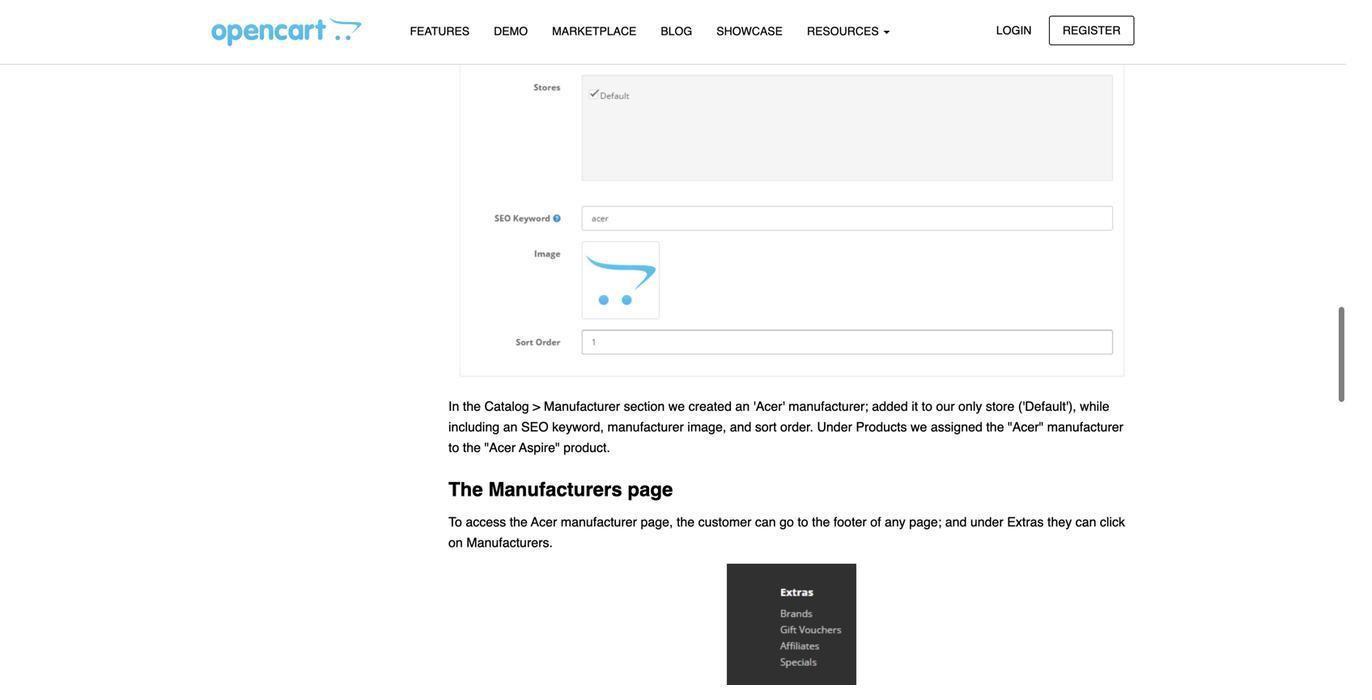 Task type: describe. For each thing, give the bounding box(es) containing it.
our
[[936, 399, 955, 414]]

under
[[971, 515, 1004, 530]]

in
[[448, 399, 459, 414]]

features
[[410, 25, 470, 38]]

register
[[1063, 24, 1121, 37]]

footer
[[834, 515, 867, 530]]

created
[[689, 399, 732, 414]]

resources
[[807, 25, 882, 38]]

manufacturer inside to access the acer manufacturer page, the customer can go to the footer of any page; and under extras they can click on manufacturers.
[[561, 515, 637, 530]]

the right in
[[463, 399, 481, 414]]

order.
[[780, 420, 814, 435]]

while
[[1080, 399, 1110, 414]]

0 horizontal spatial to
[[448, 440, 459, 455]]

under
[[817, 420, 852, 435]]

showcase link
[[705, 17, 795, 45]]

and inside in the catalog > manufacturer section we created an 'acer' manufacturer; added it to our only store ('default'), while including an seo keyword, manufacturer image, and sort order. under products we assigned the "acer" manufacturer to the "acer aspire" product.
[[730, 420, 752, 435]]

0 horizontal spatial we
[[668, 399, 685, 414]]

the left footer
[[812, 515, 830, 530]]

login link
[[983, 16, 1046, 45]]

page;
[[909, 515, 942, 530]]

including
[[448, 420, 500, 435]]

manufacturer;
[[789, 399, 869, 414]]

'acer'
[[753, 399, 785, 414]]

customer
[[698, 515, 752, 530]]

page
[[628, 479, 673, 501]]

manufacturer down section
[[608, 420, 684, 435]]

go
[[780, 515, 794, 530]]

seo
[[521, 420, 549, 435]]

demo
[[494, 25, 528, 38]]

features link
[[398, 17, 482, 45]]

of
[[870, 515, 881, 530]]

1 vertical spatial we
[[911, 420, 927, 435]]

manufacture acer image
[[448, 0, 1135, 386]]

extras brands image
[[726, 563, 857, 686]]

they
[[1048, 515, 1072, 530]]

0 vertical spatial an
[[735, 399, 750, 414]]

the right page,
[[677, 515, 695, 530]]

"acer"
[[1008, 420, 1044, 435]]

manufacturers
[[488, 479, 622, 501]]

product.
[[564, 440, 610, 455]]

in the catalog > manufacturer section we created an 'acer' manufacturer; added it to our only store ('default'), while including an seo keyword, manufacturer image, and sort order. under products we assigned the "acer" manufacturer to the "acer aspire" product.
[[448, 399, 1124, 455]]

blog
[[661, 25, 692, 38]]

access
[[466, 515, 506, 530]]



Task type: vqa. For each thing, say whether or not it's contained in the screenshot.
Under at the bottom of the page
yes



Task type: locate. For each thing, give the bounding box(es) containing it.
0 horizontal spatial an
[[503, 420, 518, 435]]

login
[[996, 24, 1032, 37]]

can
[[755, 515, 776, 530], [1076, 515, 1097, 530]]

and inside to access the acer manufacturer page, the customer can go to the footer of any page; and under extras they can click on manufacturers.
[[945, 515, 967, 530]]

2 can from the left
[[1076, 515, 1097, 530]]

0 horizontal spatial and
[[730, 420, 752, 435]]

any
[[885, 515, 906, 530]]

page,
[[641, 515, 673, 530]]

assigned
[[931, 420, 983, 435]]

we
[[668, 399, 685, 414], [911, 420, 927, 435]]

extras
[[1007, 515, 1044, 530]]

the
[[463, 399, 481, 414], [986, 420, 1004, 435], [463, 440, 481, 455], [510, 515, 528, 530], [677, 515, 695, 530], [812, 515, 830, 530]]

('default'),
[[1018, 399, 1076, 414]]

marketplace link
[[540, 17, 649, 45]]

demo link
[[482, 17, 540, 45]]

we down "it" on the bottom right of the page
[[911, 420, 927, 435]]

image,
[[688, 420, 726, 435]]

on
[[448, 535, 463, 550]]

1 vertical spatial and
[[945, 515, 967, 530]]

1 horizontal spatial can
[[1076, 515, 1097, 530]]

blog link
[[649, 17, 705, 45]]

1 horizontal spatial an
[[735, 399, 750, 414]]

manufacturer
[[608, 420, 684, 435], [1047, 420, 1124, 435], [561, 515, 637, 530]]

manufacturer down while
[[1047, 420, 1124, 435]]

showcase
[[717, 25, 783, 38]]

manufacturer down the manufacturers page
[[561, 515, 637, 530]]

1 can from the left
[[755, 515, 776, 530]]

to
[[922, 399, 933, 414], [448, 440, 459, 455], [798, 515, 808, 530]]

to inside to access the acer manufacturer page, the customer can go to the footer of any page; and under extras they can click on manufacturers.
[[798, 515, 808, 530]]

1 horizontal spatial and
[[945, 515, 967, 530]]

click
[[1100, 515, 1125, 530]]

1 horizontal spatial we
[[911, 420, 927, 435]]

to down including
[[448, 440, 459, 455]]

the down including
[[463, 440, 481, 455]]

0 vertical spatial we
[[668, 399, 685, 414]]

products
[[856, 420, 907, 435]]

0 vertical spatial to
[[922, 399, 933, 414]]

catalog
[[484, 399, 529, 414]]

the up 'manufacturers.'
[[510, 515, 528, 530]]

only
[[959, 399, 982, 414]]

1 vertical spatial an
[[503, 420, 518, 435]]

opencart - open source shopping cart solution image
[[212, 17, 361, 46]]

can left go
[[755, 515, 776, 530]]

marketplace
[[552, 25, 637, 38]]

to
[[448, 515, 462, 530]]

acer
[[531, 515, 557, 530]]

an
[[735, 399, 750, 414], [503, 420, 518, 435]]

to access the acer manufacturer page, the customer can go to the footer of any page; and under extras they can click on manufacturers.
[[448, 515, 1125, 550]]

the manufacturers page
[[448, 479, 673, 501]]

section
[[624, 399, 665, 414]]

an left 'acer'
[[735, 399, 750, 414]]

0 vertical spatial and
[[730, 420, 752, 435]]

manufacturers.
[[466, 535, 553, 550]]

added
[[872, 399, 908, 414]]

can right they
[[1076, 515, 1097, 530]]

and left sort
[[730, 420, 752, 435]]

aspire"
[[519, 440, 560, 455]]

the down store
[[986, 420, 1004, 435]]

register link
[[1049, 16, 1135, 45]]

to right go
[[798, 515, 808, 530]]

store
[[986, 399, 1015, 414]]

1 horizontal spatial to
[[798, 515, 808, 530]]

an down the catalog
[[503, 420, 518, 435]]

"acer
[[484, 440, 516, 455]]

and
[[730, 420, 752, 435], [945, 515, 967, 530]]

1 vertical spatial to
[[448, 440, 459, 455]]

2 vertical spatial to
[[798, 515, 808, 530]]

and right page;
[[945, 515, 967, 530]]

0 horizontal spatial can
[[755, 515, 776, 530]]

it
[[912, 399, 918, 414]]

sort
[[755, 420, 777, 435]]

resources link
[[795, 17, 902, 45]]

the
[[448, 479, 483, 501]]

manufacturer
[[544, 399, 620, 414]]

to right "it" on the bottom right of the page
[[922, 399, 933, 414]]

we right section
[[668, 399, 685, 414]]

2 horizontal spatial to
[[922, 399, 933, 414]]

>
[[533, 399, 540, 414]]

keyword,
[[552, 420, 604, 435]]



